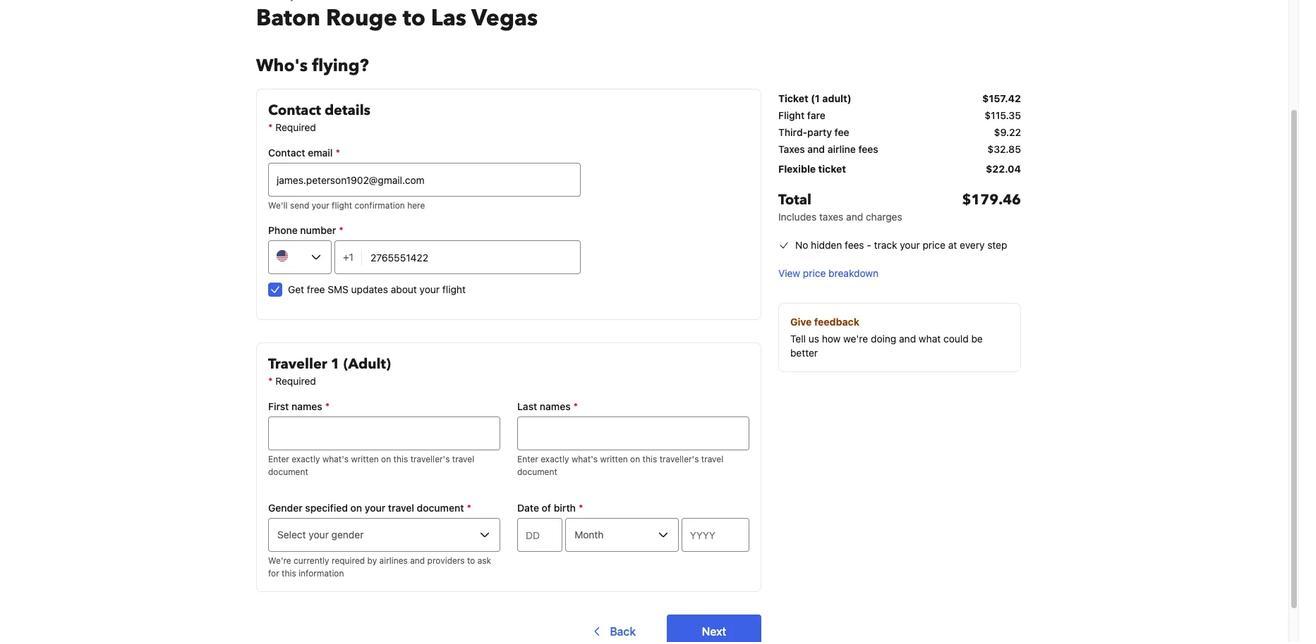 Task type: vqa. For each thing, say whether or not it's contained in the screenshot.
Total
yes



Task type: describe. For each thing, give the bounding box(es) containing it.
taxes and airline fees cell
[[778, 143, 878, 157]]

$9.22 cell
[[994, 126, 1021, 140]]

your right track
[[900, 239, 920, 251]]

0 horizontal spatial travel
[[388, 502, 414, 514]]

date
[[517, 502, 539, 514]]

view price breakdown
[[778, 267, 879, 279]]

* for contact email *
[[336, 147, 340, 159]]

hidden
[[811, 239, 842, 251]]

taxes
[[819, 211, 844, 223]]

flight
[[778, 109, 805, 121]]

taxes
[[778, 143, 805, 155]]

traveller
[[268, 355, 327, 374]]

party
[[807, 126, 832, 138]]

travel for first names *
[[452, 454, 474, 465]]

$22.04 cell
[[986, 162, 1021, 176]]

required
[[332, 556, 365, 567]]

free
[[307, 284, 325, 296]]

first
[[268, 401, 289, 413]]

ticket
[[818, 163, 846, 175]]

travel for last names *
[[701, 454, 724, 465]]

written for first names *
[[351, 454, 379, 465]]

row containing ticket (1 adult)
[[778, 89, 1021, 109]]

we're currently required by airlines and providers to ask for this information alert
[[268, 555, 500, 581]]

next button
[[667, 615, 761, 643]]

track
[[874, 239, 897, 251]]

providers
[[427, 556, 465, 567]]

get
[[288, 284, 304, 296]]

phone
[[268, 224, 298, 236]]

1
[[331, 355, 340, 374]]

last names *
[[517, 401, 578, 413]]

$179.46 cell
[[962, 191, 1021, 224]]

+1
[[343, 251, 354, 263]]

$22.04
[[986, 163, 1021, 175]]

fees inside cell
[[858, 143, 878, 155]]

* left date on the left bottom of page
[[467, 502, 471, 514]]

names for last names
[[540, 401, 571, 413]]

$32.85
[[988, 143, 1021, 155]]

your right specified on the bottom left
[[365, 502, 385, 514]]

airlines
[[379, 556, 408, 567]]

$179.46
[[962, 191, 1021, 210]]

document for last
[[517, 467, 557, 478]]

we'll send your flight confirmation here
[[268, 200, 425, 211]]

baton rouge to las vegas
[[256, 3, 538, 34]]

third-party fee cell
[[778, 126, 849, 140]]

number
[[300, 224, 336, 236]]

your right about
[[420, 284, 440, 296]]

* right birth
[[579, 502, 583, 514]]

of
[[542, 502, 551, 514]]

no hidden fees - track your price at every step
[[795, 239, 1007, 251]]

sms
[[328, 284, 349, 296]]

adult)
[[822, 92, 851, 104]]

-
[[867, 239, 871, 251]]

ticket (1 adult) cell
[[778, 92, 851, 106]]

enter for last
[[517, 454, 538, 465]]

we're
[[843, 333, 868, 345]]

table containing total
[[778, 89, 1021, 230]]

first names *
[[268, 401, 330, 413]]

updates
[[351, 284, 388, 296]]

includes
[[778, 211, 817, 223]]

what's for first names *
[[322, 454, 349, 465]]

view
[[778, 267, 800, 279]]

1 horizontal spatial document
[[417, 502, 464, 514]]

written for last names *
[[600, 454, 628, 465]]

enter exactly what's written on this traveller's travel document for last names *
[[517, 454, 724, 478]]

airline
[[828, 143, 856, 155]]

this for last names *
[[643, 454, 657, 465]]

charges
[[866, 211, 902, 223]]

phone number *
[[268, 224, 344, 236]]

row containing flight fare
[[778, 109, 1021, 126]]

$115.35 cell
[[985, 109, 1021, 123]]

email
[[308, 147, 333, 159]]

flying?
[[312, 54, 369, 78]]

traveller's for last names *
[[660, 454, 699, 465]]

give feedback tell us how we're doing and what could be better
[[790, 316, 983, 359]]

get free sms updates about your flight
[[288, 284, 466, 296]]

feedback
[[814, 316, 860, 328]]

required inside 'contact details required'
[[275, 121, 316, 133]]

* for phone number *
[[339, 224, 344, 236]]

gender
[[268, 502, 303, 514]]

how
[[822, 333, 841, 345]]

rouge
[[326, 3, 397, 34]]

give
[[790, 316, 812, 328]]

1 horizontal spatial price
[[923, 239, 946, 251]]

traveller 1 (adult) required
[[268, 355, 391, 387]]

at
[[948, 239, 957, 251]]

third-party fee
[[778, 126, 849, 138]]

view price breakdown element
[[778, 267, 879, 281]]

this inside we're currently required by airlines and providers to ask for this information
[[282, 569, 296, 579]]

and inside we're currently required by airlines and providers to ask for this information
[[410, 556, 425, 567]]

we're currently required by airlines and providers to ask for this information
[[268, 556, 491, 579]]

on for first names *
[[381, 454, 391, 465]]

exactly for first names
[[292, 454, 320, 465]]

exactly for last names
[[541, 454, 569, 465]]

$157.42 cell
[[982, 92, 1021, 106]]

breakdown
[[829, 267, 879, 279]]



Task type: locate. For each thing, give the bounding box(es) containing it.
0 horizontal spatial this
[[282, 569, 296, 579]]

your
[[312, 200, 329, 211], [900, 239, 920, 251], [420, 284, 440, 296], [365, 502, 385, 514]]

2 required from the top
[[275, 375, 316, 387]]

fare
[[807, 109, 826, 121]]

we're
[[268, 556, 291, 567]]

1 horizontal spatial what's
[[572, 454, 598, 465]]

price left at
[[923, 239, 946, 251]]

contact left 'email'
[[268, 147, 305, 159]]

doing
[[871, 333, 896, 345]]

1 horizontal spatial this
[[393, 454, 408, 465]]

1 vertical spatial flight
[[442, 284, 466, 296]]

details
[[325, 101, 371, 120]]

2 horizontal spatial on
[[630, 454, 640, 465]]

enter exactly what's written on this traveller's travel document for first names *
[[268, 454, 474, 478]]

fee
[[835, 126, 849, 138]]

4 row from the top
[[778, 143, 1021, 159]]

flight down phone number telephone field
[[442, 284, 466, 296]]

what's up specified on the bottom left
[[322, 454, 349, 465]]

2 written from the left
[[600, 454, 628, 465]]

0 horizontal spatial on
[[350, 502, 362, 514]]

by
[[367, 556, 377, 567]]

table
[[778, 89, 1021, 230]]

no
[[795, 239, 808, 251]]

what's for last names *
[[572, 454, 598, 465]]

0 horizontal spatial traveller's
[[410, 454, 450, 465]]

$9.22
[[994, 126, 1021, 138]]

1 vertical spatial contact
[[268, 147, 305, 159]]

enter exactly what's written on this traveller's travel document alert
[[268, 454, 500, 479], [517, 454, 749, 479]]

step
[[987, 239, 1007, 251]]

ask
[[478, 556, 491, 567]]

0 horizontal spatial names
[[291, 401, 322, 413]]

0 horizontal spatial what's
[[322, 454, 349, 465]]

contact for contact email
[[268, 147, 305, 159]]

flight up number
[[332, 200, 352, 211]]

3 row from the top
[[778, 126, 1021, 143]]

0 horizontal spatial exactly
[[292, 454, 320, 465]]

total cell
[[778, 191, 902, 224]]

we'll send your flight confirmation here alert
[[268, 200, 581, 212]]

currently
[[294, 556, 329, 567]]

row containing third-party fee
[[778, 126, 1021, 143]]

enter up date on the left bottom of page
[[517, 454, 538, 465]]

fees
[[858, 143, 878, 155], [845, 239, 864, 251]]

contact email *
[[268, 147, 340, 159]]

Enter your day of birth, using two digits telephone field
[[517, 519, 563, 553]]

what's up birth
[[572, 454, 598, 465]]

1 horizontal spatial on
[[381, 454, 391, 465]]

exactly up gender
[[292, 454, 320, 465]]

last
[[517, 401, 537, 413]]

names right the last
[[540, 401, 571, 413]]

1 horizontal spatial travel
[[452, 454, 474, 465]]

1 horizontal spatial enter exactly what's written on this traveller's travel document
[[517, 454, 724, 478]]

back button
[[582, 615, 644, 643]]

2 horizontal spatial this
[[643, 454, 657, 465]]

date of birth *
[[517, 502, 583, 514]]

0 vertical spatial required
[[275, 121, 316, 133]]

2 enter from the left
[[517, 454, 538, 465]]

1 enter exactly what's written on this traveller's travel document from the left
[[268, 454, 474, 478]]

traveller's
[[410, 454, 450, 465], [660, 454, 699, 465]]

every
[[960, 239, 985, 251]]

2 horizontal spatial document
[[517, 467, 557, 478]]

this
[[393, 454, 408, 465], [643, 454, 657, 465], [282, 569, 296, 579]]

for
[[268, 569, 279, 579]]

price right the view on the top right of the page
[[803, 267, 826, 279]]

1 contact from the top
[[268, 101, 321, 120]]

specified
[[305, 502, 348, 514]]

* down the traveller 1 (adult) required
[[325, 401, 330, 413]]

6 row from the top
[[778, 179, 1021, 230]]

None email field
[[268, 163, 581, 197]]

who's
[[256, 54, 308, 78]]

(adult)
[[343, 355, 391, 374]]

document for first
[[268, 467, 308, 478]]

1 names from the left
[[291, 401, 322, 413]]

0 horizontal spatial document
[[268, 467, 308, 478]]

ticket (1 adult)
[[778, 92, 851, 104]]

on
[[381, 454, 391, 465], [630, 454, 640, 465], [350, 502, 362, 514]]

total includes taxes and charges
[[778, 191, 902, 223]]

contact inside 'contact details required'
[[268, 101, 321, 120]]

view price breakdown link
[[778, 267, 879, 281]]

$157.42
[[982, 92, 1021, 104]]

(1
[[811, 92, 820, 104]]

document up gender
[[268, 467, 308, 478]]

1 vertical spatial required
[[275, 375, 316, 387]]

1 horizontal spatial exactly
[[541, 454, 569, 465]]

contact up contact email * on the left top
[[268, 101, 321, 120]]

flight inside alert
[[332, 200, 352, 211]]

better
[[790, 347, 818, 359]]

2 enter exactly what's written on this traveller's travel document from the left
[[517, 454, 724, 478]]

on for last names *
[[630, 454, 640, 465]]

contact details required
[[268, 101, 371, 133]]

us
[[809, 333, 819, 345]]

* right number
[[339, 224, 344, 236]]

what
[[919, 333, 941, 345]]

and down third-party fee cell
[[808, 143, 825, 155]]

5 row from the top
[[778, 159, 1021, 179]]

2 traveller's from the left
[[660, 454, 699, 465]]

1 exactly from the left
[[292, 454, 320, 465]]

and inside total includes taxes and charges
[[846, 211, 863, 223]]

* right the last
[[573, 401, 578, 413]]

flexible ticket cell
[[778, 162, 846, 176]]

row containing taxes and airline fees
[[778, 143, 1021, 159]]

contact for contact details
[[268, 101, 321, 120]]

0 horizontal spatial enter exactly what's written on this traveller's travel document
[[268, 454, 474, 478]]

0 horizontal spatial enter exactly what's written on this traveller's travel document alert
[[268, 454, 500, 479]]

enter exactly what's written on this traveller's travel document
[[268, 454, 474, 478], [517, 454, 724, 478]]

send
[[290, 200, 309, 211]]

could
[[943, 333, 969, 345]]

1 enter from the left
[[268, 454, 289, 465]]

and inside the "give feedback tell us how we're doing and what could be better"
[[899, 333, 916, 345]]

total
[[778, 191, 812, 210]]

who's flying?
[[256, 54, 369, 78]]

vegas
[[472, 3, 538, 34]]

2 row from the top
[[778, 109, 1021, 126]]

be
[[971, 333, 983, 345]]

travel
[[452, 454, 474, 465], [701, 454, 724, 465], [388, 502, 414, 514]]

*
[[336, 147, 340, 159], [339, 224, 344, 236], [325, 401, 330, 413], [573, 401, 578, 413], [467, 502, 471, 514], [579, 502, 583, 514]]

and right airlines
[[410, 556, 425, 567]]

here
[[407, 200, 425, 211]]

document up date on the left bottom of page
[[517, 467, 557, 478]]

required down traveller on the left bottom of page
[[275, 375, 316, 387]]

1 vertical spatial to
[[467, 556, 475, 567]]

1 row from the top
[[778, 89, 1021, 109]]

None field
[[268, 417, 500, 451], [517, 417, 749, 451], [268, 417, 500, 451], [517, 417, 749, 451]]

$32.85 cell
[[988, 143, 1021, 157]]

information
[[299, 569, 344, 579]]

back
[[610, 626, 636, 639]]

2 names from the left
[[540, 401, 571, 413]]

flight fare cell
[[778, 109, 826, 123]]

2 exactly from the left
[[541, 454, 569, 465]]

birth
[[554, 502, 576, 514]]

next
[[702, 626, 726, 639]]

fees right airline
[[858, 143, 878, 155]]

flight fare
[[778, 109, 826, 121]]

0 vertical spatial fees
[[858, 143, 878, 155]]

confirmation
[[355, 200, 405, 211]]

your right send
[[312, 200, 329, 211]]

enter for first
[[268, 454, 289, 465]]

0 horizontal spatial price
[[803, 267, 826, 279]]

your inside alert
[[312, 200, 329, 211]]

Phone number telephone field
[[362, 241, 581, 275]]

and left the what
[[899, 333, 916, 345]]

flexible
[[778, 163, 816, 175]]

* right 'email'
[[336, 147, 340, 159]]

enter up gender
[[268, 454, 289, 465]]

enter exactly what's written on this traveller's travel document alert for last names *
[[517, 454, 749, 479]]

2 horizontal spatial travel
[[701, 454, 724, 465]]

taxes and airline fees
[[778, 143, 878, 155]]

required up contact email * on the left top
[[275, 121, 316, 133]]

2 enter exactly what's written on this traveller's travel document alert from the left
[[517, 454, 749, 479]]

enter exactly what's written on this traveller's travel document up birth
[[517, 454, 724, 478]]

1 horizontal spatial written
[[600, 454, 628, 465]]

to left the ask
[[467, 556, 475, 567]]

ticket
[[778, 92, 808, 104]]

1 horizontal spatial flight
[[442, 284, 466, 296]]

2 what's from the left
[[572, 454, 598, 465]]

1 vertical spatial price
[[803, 267, 826, 279]]

contact
[[268, 101, 321, 120], [268, 147, 305, 159]]

1 horizontal spatial enter
[[517, 454, 538, 465]]

fees left -
[[845, 239, 864, 251]]

0 vertical spatial price
[[923, 239, 946, 251]]

document up providers
[[417, 502, 464, 514]]

third-
[[778, 126, 807, 138]]

flexible ticket
[[778, 163, 846, 175]]

this for first names *
[[393, 454, 408, 465]]

flight
[[332, 200, 352, 211], [442, 284, 466, 296]]

0 horizontal spatial flight
[[332, 200, 352, 211]]

2 contact from the top
[[268, 147, 305, 159]]

names
[[291, 401, 322, 413], [540, 401, 571, 413]]

0 vertical spatial contact
[[268, 101, 321, 120]]

row
[[778, 89, 1021, 109], [778, 109, 1021, 126], [778, 126, 1021, 143], [778, 143, 1021, 159], [778, 159, 1021, 179], [778, 179, 1021, 230]]

about
[[391, 284, 417, 296]]

enter exactly what's written on this traveller's travel document up 'gender specified on your travel document *'
[[268, 454, 474, 478]]

1 horizontal spatial names
[[540, 401, 571, 413]]

1 written from the left
[[351, 454, 379, 465]]

baton
[[256, 3, 320, 34]]

1 horizontal spatial traveller's
[[660, 454, 699, 465]]

* for first names *
[[325, 401, 330, 413]]

row containing flexible ticket
[[778, 159, 1021, 179]]

required
[[275, 121, 316, 133], [275, 375, 316, 387]]

names for first names
[[291, 401, 322, 413]]

Enter your birth year, using four digits telephone field
[[681, 519, 749, 553]]

1 traveller's from the left
[[410, 454, 450, 465]]

0 vertical spatial to
[[403, 3, 425, 34]]

to inside we're currently required by airlines and providers to ask for this information
[[467, 556, 475, 567]]

1 what's from the left
[[322, 454, 349, 465]]

exactly up date of birth *
[[541, 454, 569, 465]]

0 horizontal spatial enter
[[268, 454, 289, 465]]

0 horizontal spatial to
[[403, 3, 425, 34]]

names right the first
[[291, 401, 322, 413]]

and right taxes
[[846, 211, 863, 223]]

gender specified on your travel document *
[[268, 502, 471, 514]]

1 horizontal spatial to
[[467, 556, 475, 567]]

1 required from the top
[[275, 121, 316, 133]]

row containing total
[[778, 179, 1021, 230]]

0 vertical spatial flight
[[332, 200, 352, 211]]

written
[[351, 454, 379, 465], [600, 454, 628, 465]]

to left las
[[403, 3, 425, 34]]

0 horizontal spatial written
[[351, 454, 379, 465]]

1 enter exactly what's written on this traveller's travel document alert from the left
[[268, 454, 500, 479]]

* for last names *
[[573, 401, 578, 413]]

required inside the traveller 1 (adult) required
[[275, 375, 316, 387]]

enter exactly what's written on this traveller's travel document alert for first names *
[[268, 454, 500, 479]]

we'll
[[268, 200, 288, 211]]

1 horizontal spatial enter exactly what's written on this traveller's travel document alert
[[517, 454, 749, 479]]

to
[[403, 3, 425, 34], [467, 556, 475, 567]]

price inside "element"
[[803, 267, 826, 279]]

1 vertical spatial fees
[[845, 239, 864, 251]]

traveller's for first names *
[[410, 454, 450, 465]]

and inside cell
[[808, 143, 825, 155]]



